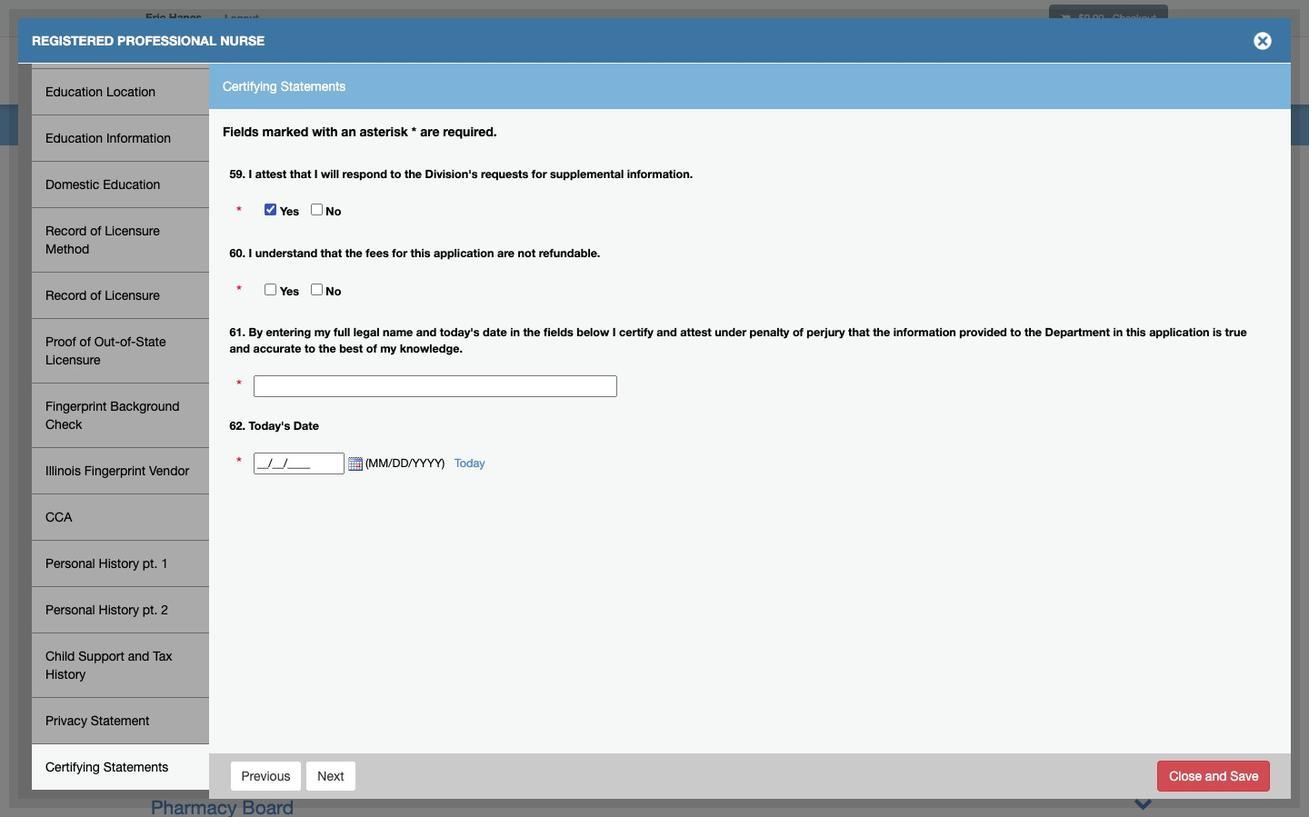 Task type: vqa. For each thing, say whether or not it's contained in the screenshot.
the middle School
no



Task type: locate. For each thing, give the bounding box(es) containing it.
pt. left 2
[[143, 603, 158, 617]]

1 vertical spatial history
[[99, 603, 139, 617]]

that left will on the left of page
[[290, 167, 311, 180]]

licensure down the 'proof'
[[45, 353, 100, 367]]

1 horizontal spatial in
[[1113, 326, 1123, 340]]

1 vertical spatial to
[[1010, 326, 1022, 340]]

0 horizontal spatial that
[[290, 167, 311, 180]]

start up the occupational
[[142, 723, 169, 737]]

of
[[90, 224, 101, 238], [90, 288, 101, 303], [793, 326, 804, 340], [80, 335, 91, 349], [366, 342, 377, 356]]

0 vertical spatial are
[[420, 124, 440, 139]]

2 pt. from the top
[[143, 603, 158, 617]]

1 horizontal spatial certifying
[[223, 79, 277, 94]]

penalty
[[750, 326, 790, 340]]

knowledge.
[[400, 342, 463, 356]]

1 chevron down image from the top
[[1134, 323, 1153, 342]]

0 horizontal spatial certifying statements
[[45, 760, 169, 775]]

of for record of licensure
[[90, 288, 101, 303]]

start link up the occupational
[[142, 723, 169, 737]]

of left perjury
[[793, 326, 804, 340]]

nursing down medical corporation link on the left bottom of the page
[[151, 536, 217, 557]]

and left tax
[[128, 649, 149, 664]]

1 horizontal spatial this
[[1126, 326, 1146, 340]]

0 vertical spatial application
[[434, 246, 494, 260]]

0 horizontal spatial attest
[[255, 167, 287, 180]]

1 horizontal spatial attest
[[680, 326, 712, 340]]

1 horizontal spatial that
[[321, 246, 342, 260]]

esthetics
[[340, 326, 418, 347]]

* down 62.
[[236, 454, 242, 472]]

online services link
[[1038, 41, 1173, 105]]

are
[[420, 124, 440, 139], [497, 246, 515, 260]]

to right provided on the top
[[1010, 326, 1022, 340]]

0 vertical spatial yes
[[280, 205, 299, 219]]

0 vertical spatial no
[[326, 205, 341, 219]]

0 horizontal spatial certifying
[[45, 760, 100, 775]]

2 vertical spatial education
[[103, 177, 160, 192]]

& right lpn
[[364, 536, 376, 557]]

child
[[45, 649, 75, 664]]

of inside proof of out-of-state licensure
[[80, 335, 91, 349]]

start link
[[142, 610, 169, 625], [142, 638, 169, 653], [142, 695, 169, 709], [142, 723, 169, 737]]

application
[[434, 246, 494, 260], [1149, 326, 1210, 340]]

No checkbox
[[311, 204, 322, 216], [311, 284, 322, 295]]

0 vertical spatial for
[[532, 167, 547, 180]]

4 start link from the top
[[142, 723, 169, 737]]

1 vertical spatial chevron down image
[[1134, 794, 1153, 813]]

2 start link from the top
[[142, 638, 169, 653]]

this right department
[[1126, 326, 1146, 340]]

my
[[951, 66, 968, 79]]

0 vertical spatial chevron down image
[[1134, 323, 1153, 342]]

below
[[577, 326, 610, 340]]

barber, cosmetology, esthetics & nail technology board
[[151, 326, 633, 347]]

detective,
[[151, 386, 237, 407]]

statements up with
[[281, 79, 346, 94]]

* up 62.
[[236, 377, 242, 395]]

of for proof of out-of-state licensure
[[80, 335, 91, 349]]

1 vertical spatial education
[[45, 131, 103, 145]]

no for 60. i understand that the fees for this application are not refundable. element at the left top's the no option
[[326, 285, 341, 298]]

61.
[[230, 326, 246, 340]]

yes for yes checkbox
[[280, 205, 299, 219]]

of up the out-
[[90, 288, 101, 303]]

nursing down eric
[[109, 38, 153, 53]]

not
[[518, 246, 536, 260]]

None button
[[230, 761, 302, 792], [306, 761, 356, 792], [1158, 761, 1271, 792], [230, 761, 302, 792], [306, 761, 356, 792], [1158, 761, 1271, 792]]

2 record from the top
[[45, 288, 87, 303]]

online services
[[1052, 66, 1149, 79]]

of down domestic education
[[90, 224, 101, 238]]

record of licensure method
[[45, 224, 160, 256]]

1 vertical spatial my
[[380, 342, 397, 356]]

1 no from the top
[[326, 205, 341, 219]]

yes right yes option
[[280, 285, 299, 298]]

certifying down privacy
[[45, 760, 100, 775]]

that right perjury
[[848, 326, 870, 340]]

1 pt. from the top
[[143, 556, 158, 571]]

an
[[341, 124, 356, 139]]

1 vertical spatial attest
[[680, 326, 712, 340]]

1 vertical spatial statements
[[103, 760, 169, 775]]

no inside '59. i attest that i will respond to the division's requests for supplemental information.' element
[[326, 205, 341, 219]]

record up the method
[[45, 224, 87, 238]]

my left full on the left top of the page
[[314, 326, 331, 340]]

0 horizontal spatial in
[[510, 326, 520, 340]]

department
[[1045, 326, 1110, 340]]

education down information
[[103, 177, 160, 192]]

1 vertical spatial for
[[392, 246, 407, 260]]

online
[[1052, 66, 1092, 79]]

vendor
[[149, 464, 189, 478]]

yes for yes option
[[280, 285, 299, 298]]

nursing board (rn, lpn & apn)
[[151, 536, 425, 557]]

logout
[[225, 12, 259, 24]]

2 yes from the top
[[280, 285, 299, 298]]

0 horizontal spatial for
[[392, 246, 407, 260]]

chevron down image right department
[[1134, 323, 1153, 342]]

fingerprint inside the dental board detective, security, fingerprint & alarm contractor board limited liability company massage therapy board medical board (physician & surgeon & chiropractor) medical corporation
[[321, 386, 413, 407]]

2 vertical spatial to
[[304, 342, 316, 356]]

personal for personal history pt. 2
[[45, 603, 95, 617]]

personal down cca
[[45, 556, 95, 571]]

chiropractor)
[[484, 476, 596, 497]]

yes inside '59. i attest that i will respond to the division's requests for supplemental information.' element
[[280, 205, 299, 219]]

medical down vendor
[[151, 506, 218, 527]]

statements down "statement"
[[103, 760, 169, 775]]

* for yes option
[[236, 282, 242, 300]]

* left yes checkbox
[[236, 203, 242, 221]]

certifying statements down privacy statement
[[45, 760, 169, 775]]

check
[[45, 417, 82, 432]]

1 vertical spatial are
[[497, 246, 515, 260]]

corporation
[[223, 506, 325, 527]]

agency
[[242, 296, 306, 317]]

that inside the 61. by entering my full legal name and today's date in the fields below i certify and attest under penalty of perjury that the information provided to the department in this application is true and accurate to the best of my knowledge.
[[848, 326, 870, 340]]

history left 2
[[99, 603, 139, 617]]

this right fees
[[411, 246, 431, 260]]

fingerprint up check
[[45, 399, 107, 414]]

(mm/dd/yyyy) today
[[362, 456, 485, 470]]

certifying statements
[[223, 79, 346, 94], [45, 760, 169, 775]]

1 vertical spatial that
[[321, 246, 342, 260]]

1 vertical spatial medical
[[151, 506, 218, 527]]

of left the out-
[[80, 335, 91, 349]]

0 vertical spatial certifying
[[223, 79, 277, 94]]

fingerprint background check
[[45, 399, 180, 432]]

start down 2
[[142, 638, 169, 653]]

1 vertical spatial no checkbox
[[311, 284, 322, 295]]

0 vertical spatial nursing
[[109, 38, 153, 53]]

this inside the 61. by entering my full legal name and today's date in the fields below i certify and attest under penalty of perjury that the information provided to the department in this application is true and accurate to the best of my knowledge.
[[1126, 326, 1146, 340]]

0 vertical spatial education
[[45, 85, 103, 99]]

$0.00
[[1079, 12, 1104, 24]]

i left will on the left of page
[[314, 167, 318, 180]]

start up "statement"
[[142, 695, 169, 709]]

chevron down image
[[1134, 323, 1153, 342], [1134, 794, 1153, 813]]

education for education location
[[45, 85, 103, 99]]

licensure down domestic education
[[105, 224, 160, 238]]

0 vertical spatial that
[[290, 167, 311, 180]]

personal
[[45, 556, 95, 571], [45, 603, 95, 617]]

no down will on the left of page
[[326, 205, 341, 219]]

no checkbox down will on the left of page
[[311, 204, 322, 216]]

1 vertical spatial personal
[[45, 603, 95, 617]]

0 horizontal spatial application
[[434, 246, 494, 260]]

1 vertical spatial therapy
[[270, 767, 339, 788]]

that
[[290, 167, 311, 180], [321, 246, 342, 260], [848, 326, 870, 340]]

certifying statements up 'marked'
[[223, 79, 346, 94]]

2 vertical spatial licensure
[[45, 353, 100, 367]]

60. i understand that the fees for this application are not refundable.
[[230, 246, 600, 260]]

0 vertical spatial this
[[411, 246, 431, 260]]

1 vertical spatial application
[[1149, 326, 1210, 340]]

* for 61. by entering my full legal name and today's date in the fields below i certify and attest under penalty of perjury that the information provided to the department in this application is true and accurate to the best of my knowledge. text box
[[236, 377, 242, 395]]

are left required.
[[420, 124, 440, 139]]

personal for personal history pt. 1
[[45, 556, 95, 571]]

2 no from the top
[[326, 285, 341, 298]]

start
[[142, 610, 169, 625], [142, 638, 169, 653], [142, 695, 169, 709], [142, 723, 169, 737]]

60. i understand that the fees for this application are not refundable. element
[[253, 280, 341, 305]]

start link down 2
[[142, 638, 169, 653]]

0 vertical spatial pt.
[[143, 556, 158, 571]]

yes right yes checkbox
[[280, 205, 299, 219]]

no checkbox inside '59. i attest that i will respond to the division's requests for supplemental information.' element
[[311, 204, 322, 216]]

education down temporary in the top left of the page
[[45, 85, 103, 99]]

eric
[[145, 11, 166, 25]]

0 vertical spatial to
[[390, 167, 401, 180]]

yes inside 60. i understand that the fees for this application are not refundable. element
[[280, 285, 299, 298]]

the left fields
[[523, 326, 541, 340]]

my down the name
[[380, 342, 397, 356]]

domestic education
[[45, 177, 160, 192]]

1 vertical spatial licensure
[[105, 288, 160, 303]]

in
[[510, 326, 520, 340], [1113, 326, 1123, 340]]

fields
[[223, 124, 259, 139]]

no
[[326, 205, 341, 219], [326, 285, 341, 298]]

massage
[[151, 446, 228, 467]]

that right understand
[[321, 246, 342, 260]]

start up tax
[[142, 610, 169, 625]]

licensure up of-
[[105, 288, 160, 303]]

full
[[334, 326, 350, 340]]

2 vertical spatial that
[[848, 326, 870, 340]]

start link up tax
[[142, 610, 169, 625]]

therapy inside the dental board detective, security, fingerprint & alarm contractor board limited liability company massage therapy board medical board (physician & surgeon & chiropractor) medical corporation
[[234, 446, 303, 467]]

1 vertical spatial no
[[326, 285, 341, 298]]

fingerprint right illinois
[[84, 464, 146, 478]]

1 start link from the top
[[142, 610, 169, 625]]

record down the method
[[45, 288, 87, 303]]

1 horizontal spatial application
[[1149, 326, 1210, 340]]

None image field
[[344, 457, 362, 472]]

1 vertical spatial yes
[[280, 285, 299, 298]]

for right fees
[[392, 246, 407, 260]]

illinois
[[45, 464, 81, 478]]

this
[[411, 246, 431, 260], [1126, 326, 1146, 340]]

record of licensure
[[45, 288, 160, 303]]

board
[[253, 236, 305, 257], [259, 266, 311, 287], [311, 296, 363, 317], [581, 326, 633, 347], [211, 356, 263, 377], [587, 386, 639, 407], [308, 446, 360, 467], [223, 476, 275, 497], [222, 536, 274, 557], [344, 767, 396, 788]]

& left nail
[[424, 326, 436, 347]]

1 horizontal spatial certifying statements
[[223, 79, 346, 94]]

1 horizontal spatial are
[[497, 246, 515, 260]]

2 medical from the top
[[151, 506, 218, 527]]

chevron down image down chevron down image
[[1134, 794, 1153, 813]]

in right the date
[[510, 326, 520, 340]]

temporary nursing permit
[[45, 38, 194, 53]]

0 vertical spatial no checkbox
[[311, 204, 322, 216]]

fingerprint up "company"
[[321, 386, 413, 407]]

no checkbox right yes option
[[311, 284, 322, 295]]

dental board detective, security, fingerprint & alarm contractor board limited liability company massage therapy board medical board (physician & surgeon & chiropractor) medical corporation
[[151, 356, 639, 527]]

history down child
[[45, 667, 86, 682]]

2 personal from the top
[[45, 603, 95, 617]]

nail
[[441, 326, 473, 347]]

architecture board link
[[151, 266, 311, 287]]

privacy
[[45, 714, 87, 728]]

0 vertical spatial licensure
[[105, 224, 160, 238]]

2 vertical spatial history
[[45, 667, 86, 682]]

no up full on the left top of the page
[[326, 285, 341, 298]]

yes
[[280, 205, 299, 219], [280, 285, 299, 298]]

0 horizontal spatial are
[[420, 124, 440, 139]]

1 in from the left
[[510, 326, 520, 340]]

for right the requests
[[532, 167, 547, 180]]

2 horizontal spatial that
[[848, 326, 870, 340]]

(rn,
[[279, 536, 316, 557]]

of inside record of licensure method
[[90, 224, 101, 238]]

collection
[[151, 296, 237, 317]]

0 horizontal spatial this
[[411, 246, 431, 260]]

i right 59.
[[249, 167, 252, 180]]

legal
[[353, 326, 380, 340]]

to right the respond
[[390, 167, 401, 180]]

1 no checkbox from the top
[[311, 204, 322, 216]]

temporary
[[45, 38, 106, 53]]

date
[[293, 419, 319, 433]]

my account link
[[937, 41, 1038, 105]]

personal up child
[[45, 603, 95, 617]]

pt. left 1
[[143, 556, 158, 571]]

are left the not
[[497, 246, 515, 260]]

1 horizontal spatial statements
[[281, 79, 346, 94]]

licensure inside record of licensure method
[[105, 224, 160, 238]]

attest right 59.
[[255, 167, 287, 180]]

attest
[[255, 167, 287, 180], [680, 326, 712, 340]]

1 vertical spatial pt.
[[143, 603, 158, 617]]

nursing
[[109, 38, 153, 53], [151, 536, 217, 557]]

record inside record of licensure method
[[45, 224, 87, 238]]

apn)
[[381, 536, 425, 557]]

Yes checkbox
[[265, 204, 277, 216]]

0 horizontal spatial statements
[[103, 760, 169, 775]]

0 vertical spatial medical
[[151, 476, 218, 497]]

1 horizontal spatial for
[[532, 167, 547, 180]]

2 start from the top
[[142, 638, 169, 653]]

personal history pt. 2
[[45, 603, 168, 617]]

1 vertical spatial record
[[45, 288, 87, 303]]

the left the information
[[873, 326, 890, 340]]

medical down massage at left
[[151, 476, 218, 497]]

in right department
[[1113, 326, 1123, 340]]

* left yes option
[[236, 282, 242, 300]]

attest left under
[[680, 326, 712, 340]]

supplemental
[[550, 167, 624, 180]]

history left 1
[[99, 556, 139, 571]]

0 vertical spatial my
[[314, 326, 331, 340]]

start link up "statement"
[[142, 695, 169, 709]]

application left the not
[[434, 246, 494, 260]]

certifying up fields
[[223, 79, 277, 94]]

accounting
[[151, 236, 248, 257]]

0 vertical spatial record
[[45, 224, 87, 238]]

licensure
[[105, 224, 160, 238], [105, 288, 160, 303], [45, 353, 100, 367]]

2 no checkbox from the top
[[311, 284, 322, 295]]

1 record from the top
[[45, 224, 87, 238]]

to down entering
[[304, 342, 316, 356]]

0 vertical spatial history
[[99, 556, 139, 571]]

alarm
[[435, 386, 485, 407]]

1 vertical spatial this
[[1126, 326, 1146, 340]]

1 yes from the top
[[280, 205, 299, 219]]

0 vertical spatial certifying statements
[[223, 79, 346, 94]]

1 personal from the top
[[45, 556, 95, 571]]

application left is
[[1149, 326, 1210, 340]]

0 vertical spatial therapy
[[234, 446, 303, 467]]

2
[[161, 603, 168, 617]]

that for i
[[290, 167, 311, 180]]

for
[[532, 167, 547, 180], [392, 246, 407, 260]]

i right 60.
[[249, 246, 252, 260]]

i right below on the top of page
[[613, 326, 616, 340]]

close window image
[[1248, 26, 1278, 55]]

0 vertical spatial personal
[[45, 556, 95, 571]]

education up domestic
[[45, 131, 103, 145]]

0 horizontal spatial my
[[314, 326, 331, 340]]

division's
[[425, 167, 478, 180]]



Task type: describe. For each thing, give the bounding box(es) containing it.
the left division's
[[405, 167, 422, 180]]

1
[[161, 556, 168, 571]]

required.
[[443, 124, 497, 139]]

cca
[[45, 510, 72, 525]]

background
[[110, 399, 180, 414]]

therapy inside the "occupational therapy board" link
[[270, 767, 339, 788]]

massage therapy board link
[[151, 446, 360, 467]]

support
[[78, 649, 124, 664]]

education information
[[45, 131, 171, 145]]

2 in from the left
[[1113, 326, 1123, 340]]

information
[[894, 326, 956, 340]]

barber, cosmetology, esthetics & nail technology board link
[[151, 323, 1153, 347]]

record for record of licensure method
[[45, 224, 87, 238]]

accounting board architecture board collection agency board
[[151, 236, 363, 317]]

of-
[[120, 335, 136, 349]]

1 horizontal spatial to
[[390, 167, 401, 180]]

liability
[[219, 416, 284, 437]]

no checkbox for '59. i attest that i will respond to the division's requests for supplemental information.' element
[[311, 204, 322, 216]]

fingerprint inside fingerprint background check
[[45, 399, 107, 414]]

62.
[[230, 419, 246, 433]]

entering
[[266, 326, 311, 340]]

* for 62. today's date text box
[[236, 454, 242, 472]]

architecture
[[151, 266, 254, 287]]

surgeon
[[390, 476, 461, 497]]

& down today link
[[467, 476, 479, 497]]

information
[[106, 131, 171, 145]]

eric hanes
[[145, 11, 202, 25]]

illinois department of financial and professional regulation image
[[136, 41, 551, 99]]

name
[[383, 326, 413, 340]]

home link
[[875, 41, 937, 105]]

security,
[[242, 386, 315, 407]]

(physician
[[280, 476, 367, 497]]

record for record of licensure
[[45, 288, 87, 303]]

today's
[[249, 419, 290, 433]]

state
[[136, 335, 166, 349]]

contractor
[[490, 386, 582, 407]]

certify
[[619, 326, 654, 340]]

accurate
[[253, 342, 301, 356]]

today
[[455, 456, 485, 470]]

attest inside the 61. by entering my full legal name and today's date in the fields below i certify and attest under penalty of perjury that the information provided to the department in this application is true and accurate to the best of my knowledge.
[[680, 326, 712, 340]]

3 start link from the top
[[142, 695, 169, 709]]

hanes
[[169, 11, 202, 25]]

illinois fingerprint vendor
[[45, 464, 189, 478]]

perjury
[[807, 326, 845, 340]]

shopping cart image
[[1061, 14, 1071, 24]]

licensure for record of licensure method
[[105, 224, 160, 238]]

limited liability company link
[[151, 416, 372, 437]]

requests
[[481, 167, 529, 180]]

tax
[[153, 649, 172, 664]]

the down full on the left top of the page
[[319, 342, 336, 356]]

history inside "child support and tax history"
[[45, 667, 86, 682]]

medical board (physician & surgeon & chiropractor) link
[[151, 476, 596, 497]]

1 start from the top
[[142, 610, 169, 625]]

and right certify
[[657, 326, 677, 340]]

proof of out-of-state licensure
[[45, 335, 166, 367]]

occupational therapy board link
[[151, 764, 1153, 788]]

the left fees
[[345, 246, 363, 260]]

pt. for 1
[[143, 556, 158, 571]]

account
[[971, 66, 1023, 79]]

1 medical from the top
[[151, 476, 218, 497]]

(mm/dd/yyyy)
[[366, 456, 445, 470]]

out-
[[94, 335, 120, 349]]

1 vertical spatial certifying
[[45, 760, 100, 775]]

fees
[[366, 246, 389, 260]]

occupational
[[151, 767, 264, 788]]

date
[[483, 326, 507, 340]]

0 vertical spatial attest
[[255, 167, 287, 180]]

history for 2
[[99, 603, 139, 617]]

& left alarm
[[418, 386, 430, 407]]

statement
[[91, 714, 149, 728]]

cosmetology,
[[217, 326, 335, 347]]

under
[[715, 326, 747, 340]]

professional
[[117, 33, 217, 48]]

medical corporation link
[[151, 506, 325, 527]]

62. Today's Date text field
[[253, 453, 344, 475]]

chevron down image inside barber, cosmetology, esthetics & nail technology board link
[[1134, 323, 1153, 342]]

59.
[[230, 167, 246, 180]]

information.
[[627, 167, 693, 180]]

no checkbox for 60. i understand that the fees for this application are not refundable. element at the left top
[[311, 284, 322, 295]]

method
[[45, 242, 89, 256]]

1 vertical spatial certifying statements
[[45, 760, 169, 775]]

61. By entering my full legal name and today's date in the fields below I certify and attest under penalty of perjury that the information provided to the Department in this application is true and accurate to the best of my knowledge. text field
[[253, 376, 617, 398]]

domestic
[[45, 177, 99, 192]]

checkout
[[1113, 12, 1157, 24]]

technology
[[479, 326, 576, 347]]

history for 1
[[99, 556, 139, 571]]

by
[[249, 326, 263, 340]]

licensure for record of licensure
[[105, 288, 160, 303]]

and inside "child support and tax history"
[[128, 649, 149, 664]]

i inside the 61. by entering my full legal name and today's date in the fields below i certify and attest under penalty of perjury that the information provided to the department in this application is true and accurate to the best of my knowledge.
[[613, 326, 616, 340]]

that for the
[[321, 246, 342, 260]]

chevron down image
[[1134, 764, 1153, 783]]

60.
[[230, 246, 246, 260]]

my account
[[951, 66, 1023, 79]]

& down "(mm/dd/yyyy)"
[[372, 476, 384, 497]]

today link
[[455, 456, 485, 470]]

the left department
[[1025, 326, 1042, 340]]

true
[[1225, 326, 1247, 340]]

pt. for 2
[[143, 603, 158, 617]]

1 vertical spatial nursing
[[151, 536, 217, 557]]

0 vertical spatial statements
[[281, 79, 346, 94]]

4 start from the top
[[142, 723, 169, 737]]

no for the no option within the '59. i attest that i will respond to the division's requests for supplemental information.' element
[[326, 205, 341, 219]]

child support and tax history
[[45, 649, 172, 682]]

59. i attest that i will respond to the division's requests for supplemental information.
[[230, 167, 693, 180]]

marked
[[262, 124, 309, 139]]

education location
[[45, 85, 156, 99]]

fields marked with an asterisk * are required.
[[223, 124, 497, 139]]

2 chevron down image from the top
[[1134, 794, 1153, 813]]

1 horizontal spatial my
[[380, 342, 397, 356]]

* for yes checkbox
[[236, 203, 242, 221]]

62. today's date
[[230, 419, 319, 433]]

3 start from the top
[[142, 695, 169, 709]]

of for record of licensure method
[[90, 224, 101, 238]]

59. i attest that i will respond to the division's requests for supplemental information. element
[[253, 200, 341, 225]]

logout link
[[211, 0, 273, 36]]

and up knowledge.
[[416, 326, 437, 340]]

company
[[289, 416, 372, 437]]

collection agency board link
[[151, 296, 363, 317]]

* right "asterisk"
[[412, 124, 417, 139]]

limited
[[151, 416, 214, 437]]

privacy statement
[[45, 714, 149, 728]]

of down legal
[[366, 342, 377, 356]]

licensure inside proof of out-of-state licensure
[[45, 353, 100, 367]]

education for education information
[[45, 131, 103, 145]]

asterisk
[[360, 124, 408, 139]]

application inside the 61. by entering my full legal name and today's date in the fields below i certify and attest under penalty of perjury that the information provided to the department in this application is true and accurate to the best of my knowledge.
[[1149, 326, 1210, 340]]

0 horizontal spatial to
[[304, 342, 316, 356]]

today's
[[440, 326, 480, 340]]

2 horizontal spatial to
[[1010, 326, 1022, 340]]

Yes checkbox
[[265, 284, 277, 295]]

and down 61.
[[230, 342, 250, 356]]



